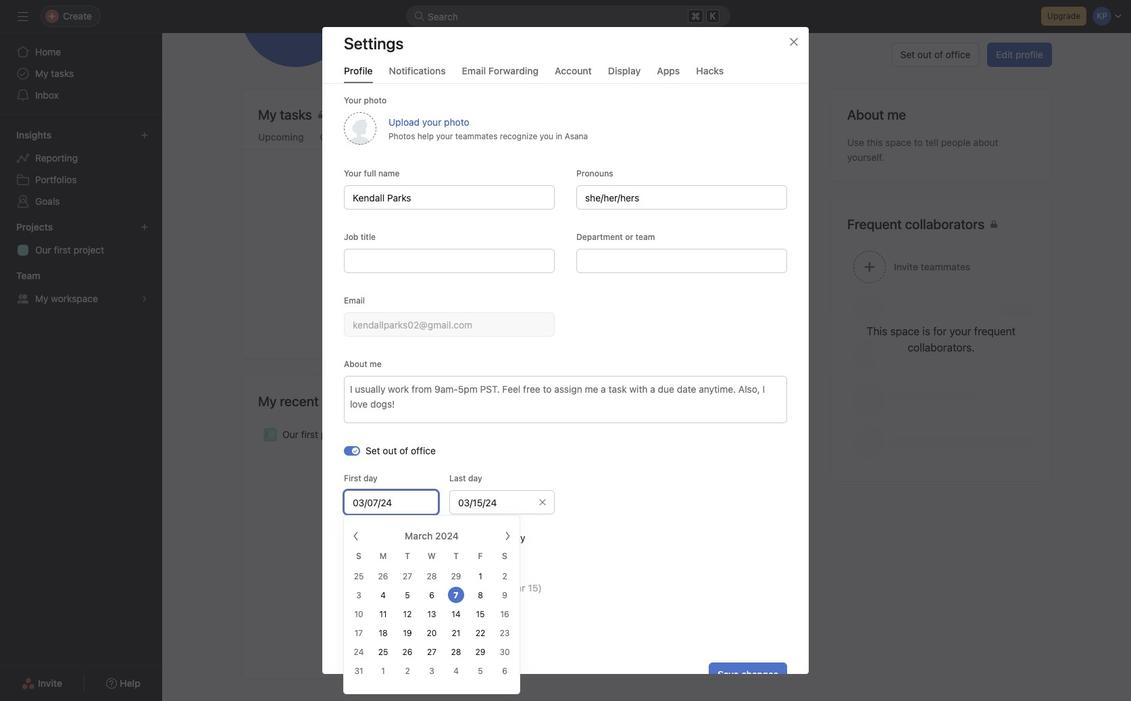 Task type: vqa. For each thing, say whether or not it's contained in the screenshot.


Task type: locate. For each thing, give the bounding box(es) containing it.
4
[[381, 590, 386, 600], [454, 666, 459, 676]]

0 horizontal spatial first
[[54, 244, 71, 256]]

0 horizontal spatial 3
[[356, 590, 362, 600]]

recent projects
[[280, 393, 371, 409]]

0 vertical spatial 1
[[479, 571, 483, 581]]

I usually work from 9am-5pm PST. Feel free to assign me a task with a due date anytime. Also, I love dogs! text field
[[344, 376, 788, 423]]

invite
[[344, 612, 365, 623], [38, 677, 62, 689]]

1 vertical spatial photo
[[444, 116, 470, 127]]

1 vertical spatial email
[[344, 295, 365, 306]]

s
[[356, 551, 362, 561], [502, 551, 508, 561]]

invite type signed up on oct 23, 2023
[[344, 612, 464, 641]]

1 horizontal spatial our first project
[[283, 429, 352, 440]]

1 vertical spatial your
[[344, 168, 362, 178]]

1 horizontal spatial 29
[[476, 647, 486, 657]]

list image
[[266, 431, 274, 439]]

yourself.
[[848, 151, 885, 163]]

edit profile
[[997, 49, 1044, 60]]

4 up 11
[[381, 590, 386, 600]]

our first project
[[35, 244, 104, 256], [283, 429, 352, 440]]

k
[[710, 11, 716, 22]]

our first project inside projects "element"
[[35, 244, 104, 256]]

our first project up teams element
[[35, 244, 104, 256]]

29 up (away
[[451, 571, 461, 581]]

None text field
[[344, 185, 555, 210], [344, 249, 555, 273], [577, 249, 788, 273], [344, 185, 555, 210], [344, 249, 555, 273], [577, 249, 788, 273]]

1 horizontal spatial 26
[[403, 647, 413, 657]]

email inside button
[[462, 65, 486, 76]]

project
[[74, 244, 104, 256], [321, 429, 352, 440]]

0 horizontal spatial project
[[74, 244, 104, 256]]

our down "goals" at the left
[[35, 244, 51, 256]]

28 down 'w'
[[427, 571, 437, 581]]

my inside teams element
[[35, 293, 48, 304]]

email for email
[[344, 295, 365, 306]]

invite inside invite type signed up on oct 23, 2023
[[344, 612, 365, 623]]

about
[[974, 137, 999, 148]]

email
[[462, 65, 486, 76], [344, 295, 365, 306]]

0 horizontal spatial 2
[[405, 666, 410, 676]]

1 horizontal spatial email
[[462, 65, 486, 76]]

1 horizontal spatial first
[[301, 429, 318, 440]]

27 down 23,
[[427, 647, 437, 657]]

workspace
[[51, 293, 98, 304]]

0 horizontal spatial day
[[364, 473, 378, 483]]

t down march
[[405, 551, 410, 561]]

while
[[463, 532, 485, 544]]

1 vertical spatial 2
[[405, 666, 410, 676]]

0 horizontal spatial 1
[[381, 666, 385, 676]]

email up about
[[344, 295, 365, 306]]

1 horizontal spatial invite
[[344, 612, 365, 623]]

parks
[[401, 582, 426, 593]]

0 vertical spatial first
[[54, 244, 71, 256]]

1 vertical spatial set out of office
[[366, 445, 436, 456]]

day right last
[[468, 473, 483, 483]]

2 up the (away through mar 15)
[[503, 571, 507, 581]]

0 horizontal spatial email
[[344, 295, 365, 306]]

email left forwarding
[[462, 65, 486, 76]]

1 horizontal spatial set out of office
[[901, 49, 971, 60]]

first down my recent projects
[[301, 429, 318, 440]]

1 horizontal spatial 28
[[451, 647, 461, 657]]

hacks
[[696, 65, 724, 76]]

30
[[500, 647, 510, 657]]

1 vertical spatial of
[[400, 445, 408, 456]]

1 vertical spatial 4
[[454, 666, 459, 676]]

6 up the "13" at bottom
[[429, 590, 435, 600]]

2:14pm
[[385, 22, 417, 34]]

1 vertical spatial my
[[35, 293, 48, 304]]

my inside global element
[[35, 68, 48, 79]]

0 vertical spatial our
[[35, 244, 51, 256]]

1 vertical spatial 27
[[427, 647, 437, 657]]

set inside button
[[901, 49, 915, 60]]

1 up through
[[479, 571, 483, 581]]

1 vertical spatial 26
[[403, 647, 413, 657]]

t
[[405, 551, 410, 561], [454, 551, 459, 561]]

profile
[[344, 65, 373, 76]]

s up preview
[[356, 551, 362, 561]]

completed
[[393, 131, 442, 143]]

(away through mar 15)
[[442, 582, 542, 593]]

9
[[502, 590, 508, 600]]

1 vertical spatial your
[[436, 131, 453, 141]]

0 vertical spatial set out of office
[[901, 49, 971, 60]]

invite for invite type signed up on oct 23, 2023
[[344, 612, 365, 623]]

1 horizontal spatial 3
[[429, 666, 435, 676]]

title
[[361, 232, 376, 242]]

first
[[54, 244, 71, 256], [301, 429, 318, 440]]

5 up 12
[[405, 590, 410, 600]]

notifications button
[[389, 65, 446, 83]]

last
[[450, 473, 466, 483]]

my up the list icon
[[258, 393, 277, 409]]

2 vertical spatial my
[[258, 393, 277, 409]]

0 vertical spatial my
[[35, 68, 48, 79]]

project up teams element
[[74, 244, 104, 256]]

1 horizontal spatial project
[[321, 429, 352, 440]]

s down next month image
[[502, 551, 508, 561]]

teammates
[[455, 131, 498, 141]]

0 vertical spatial 26
[[378, 571, 388, 581]]

0 vertical spatial 5
[[405, 590, 410, 600]]

push
[[383, 532, 404, 544]]

26 down oct
[[403, 647, 413, 657]]

insights element
[[0, 123, 162, 215]]

of
[[935, 49, 944, 60], [400, 445, 408, 456]]

office
[[946, 49, 971, 60], [411, 445, 436, 456]]

inbox
[[35, 89, 59, 101]]

about me
[[848, 107, 907, 122]]

None text field
[[344, 312, 555, 337], [344, 490, 439, 514], [344, 312, 555, 337], [344, 490, 439, 514]]

1 horizontal spatial 5
[[478, 666, 483, 676]]

t down 2024 at the bottom left
[[454, 551, 459, 561]]

photo down profile button
[[364, 95, 387, 105]]

insights
[[16, 129, 52, 141]]

0 vertical spatial 4
[[381, 590, 386, 600]]

4 down 2023
[[454, 666, 459, 676]]

2 t from the left
[[454, 551, 459, 561]]

0 vertical spatial 29
[[451, 571, 461, 581]]

goals link
[[8, 191, 154, 212]]

1 horizontal spatial of
[[935, 49, 944, 60]]

25 down up
[[378, 647, 388, 657]]

my for my recent projects
[[258, 393, 277, 409]]

1 vertical spatial 28
[[451, 647, 461, 657]]

0 vertical spatial out
[[918, 49, 932, 60]]

of inside button
[[935, 49, 944, 60]]

6 down 30
[[502, 666, 508, 676]]

1 horizontal spatial 25
[[378, 647, 388, 657]]

or
[[625, 232, 634, 242]]

2 day from the left
[[468, 473, 483, 483]]

25 up kp at bottom left
[[354, 571, 364, 581]]

1 day from the left
[[364, 473, 378, 483]]

my left tasks
[[35, 68, 48, 79]]

upload your photo button
[[389, 116, 470, 127]]

26 up kendall
[[378, 571, 388, 581]]

to
[[914, 137, 923, 148]]

set
[[901, 49, 915, 60], [366, 445, 380, 456]]

0 vertical spatial project
[[74, 244, 104, 256]]

your down profile button
[[344, 95, 362, 105]]

0 vertical spatial your
[[422, 116, 442, 127]]

0 vertical spatial 2
[[503, 571, 507, 581]]

f
[[478, 551, 483, 561]]

mar
[[508, 582, 526, 593]]

3
[[356, 590, 362, 600], [429, 666, 435, 676]]

upload new photo image
[[344, 112, 377, 145]]

display button
[[608, 65, 641, 83]]

0 horizontal spatial our first project link
[[8, 239, 154, 261]]

0 horizontal spatial 4
[[381, 590, 386, 600]]

our right the list icon
[[283, 429, 299, 440]]

notifications
[[407, 532, 460, 544]]

0 vertical spatial office
[[946, 49, 971, 60]]

1 horizontal spatial out
[[918, 49, 932, 60]]

2 your from the top
[[344, 168, 362, 178]]

office inside button
[[946, 49, 971, 60]]

0 vertical spatial invite
[[344, 612, 365, 623]]

our first project down my recent projects
[[283, 429, 352, 440]]

0 vertical spatial 28
[[427, 571, 437, 581]]

our first project link inside projects "element"
[[8, 239, 154, 261]]

2 s from the left
[[502, 551, 508, 561]]

3 down 23,
[[429, 666, 435, 676]]

of right set out of office switch at the bottom of the page
[[400, 445, 408, 456]]

Third-person pronouns (e.g. she/her/hers) text field
[[577, 185, 788, 210]]

0 horizontal spatial 5
[[405, 590, 410, 600]]

help
[[418, 131, 434, 141]]

upload your photo photos help your teammates recognize you in asana
[[389, 116, 588, 141]]

your for your photo
[[344, 168, 362, 178]]

1 vertical spatial set
[[366, 445, 380, 456]]

your right help
[[436, 131, 453, 141]]

1 vertical spatial 25
[[378, 647, 388, 657]]

1 vertical spatial our
[[283, 429, 299, 440]]

26
[[378, 571, 388, 581], [403, 647, 413, 657]]

0 horizontal spatial 27
[[403, 571, 412, 581]]

0 horizontal spatial s
[[356, 551, 362, 561]]

1 horizontal spatial 4
[[454, 666, 459, 676]]

27 up parks
[[403, 571, 412, 581]]

0 horizontal spatial our first project
[[35, 244, 104, 256]]

2 down oct
[[405, 666, 410, 676]]

0 horizontal spatial t
[[405, 551, 410, 561]]

1 horizontal spatial set
[[901, 49, 915, 60]]

1 horizontal spatial photo
[[444, 116, 470, 127]]

edit
[[997, 49, 1014, 60]]

1 your from the top
[[344, 95, 362, 105]]

invite inside button
[[38, 677, 62, 689]]

photo up teammates
[[444, 116, 470, 127]]

21
[[452, 628, 461, 638]]

1 vertical spatial 1
[[381, 666, 385, 676]]

my left workspace
[[35, 293, 48, 304]]

0 vertical spatial 25
[[354, 571, 364, 581]]

2024
[[435, 530, 459, 541]]

your
[[422, 116, 442, 127], [436, 131, 453, 141]]

my for my tasks
[[35, 68, 48, 79]]

first up teams element
[[54, 244, 71, 256]]

29 down 22
[[476, 647, 486, 657]]

of left "edit"
[[935, 49, 944, 60]]

invite for invite
[[38, 677, 62, 689]]

out inside button
[[918, 49, 932, 60]]

0 vertical spatial of
[[935, 49, 944, 60]]

send push notifications while i'm away
[[358, 532, 526, 544]]

0 horizontal spatial invite
[[38, 677, 62, 689]]

0 vertical spatial email
[[462, 65, 486, 76]]

portfolios
[[35, 174, 77, 185]]

1 horizontal spatial office
[[946, 49, 971, 60]]

0 horizontal spatial 28
[[427, 571, 437, 581]]

1 vertical spatial first
[[301, 429, 318, 440]]

5 down 22
[[478, 666, 483, 676]]

project up set out of office switch at the bottom of the page
[[321, 429, 352, 440]]

our
[[35, 244, 51, 256], [283, 429, 299, 440]]

i'm
[[488, 532, 501, 544]]

my tasks link
[[8, 63, 154, 85]]

0 vertical spatial photo
[[364, 95, 387, 105]]

1 horizontal spatial our first project link
[[242, 422, 809, 448]]

0 vertical spatial our first project
[[35, 244, 104, 256]]

1 horizontal spatial s
[[502, 551, 508, 561]]

0 horizontal spatial 6
[[429, 590, 435, 600]]

your up help
[[422, 116, 442, 127]]

tell
[[926, 137, 939, 148]]

clear date image
[[539, 498, 547, 506]]

0 vertical spatial set
[[901, 49, 915, 60]]

1 horizontal spatial 6
[[502, 666, 508, 676]]

28 down 2023
[[451, 647, 461, 657]]

our inside projects "element"
[[35, 244, 51, 256]]

upcoming
[[258, 131, 304, 143]]

your left full
[[344, 168, 362, 178]]

Send push notifications while I'm away checkbox
[[344, 534, 352, 542]]

set out of office inside button
[[901, 49, 971, 60]]

1 right 31
[[381, 666, 385, 676]]

0 horizontal spatial our
[[35, 244, 51, 256]]

apps button
[[657, 65, 680, 83]]

1 t from the left
[[405, 551, 410, 561]]

first
[[344, 473, 361, 483]]

1 horizontal spatial day
[[468, 473, 483, 483]]

day right first
[[364, 473, 378, 483]]

14
[[452, 609, 461, 619]]

1 vertical spatial invite
[[38, 677, 62, 689]]

oct
[[405, 629, 421, 641]]

3 up the 10
[[356, 590, 362, 600]]

email forwarding
[[462, 65, 539, 76]]

0 horizontal spatial set out of office
[[366, 445, 436, 456]]



Task type: describe. For each thing, give the bounding box(es) containing it.
photos
[[389, 131, 415, 141]]

0 horizontal spatial 25
[[354, 571, 364, 581]]

your photo
[[344, 95, 387, 105]]

overdue (11) button
[[320, 131, 377, 149]]

16
[[501, 609, 509, 619]]

type
[[368, 612, 385, 623]]

display
[[608, 65, 641, 76]]

march
[[405, 530, 433, 541]]

use this space to tell people about yourself.
[[848, 137, 999, 163]]

0 vertical spatial 27
[[403, 571, 412, 581]]

1 vertical spatial project
[[321, 429, 352, 440]]

0 horizontal spatial of
[[400, 445, 408, 456]]

1 s from the left
[[356, 551, 362, 561]]

0 horizontal spatial photo
[[364, 95, 387, 105]]

7
[[454, 590, 459, 600]]

kendallparks02@gmail.com link
[[483, 21, 603, 36]]

1 horizontal spatial 2
[[503, 571, 507, 581]]

my tasks
[[258, 107, 312, 122]]

upgrade
[[1048, 11, 1081, 21]]

day for first day
[[364, 473, 378, 483]]

23,
[[424, 629, 438, 641]]

prominent image
[[414, 11, 425, 22]]

2:14pm local time
[[385, 22, 462, 34]]

22
[[476, 628, 486, 638]]

recognize
[[500, 131, 538, 141]]

up
[[378, 629, 389, 641]]

your for settings
[[344, 95, 362, 105]]

Optional text field
[[450, 490, 555, 514]]

through
[[471, 582, 506, 593]]

kendall parks
[[366, 582, 426, 593]]

1 vertical spatial our first project link
[[242, 422, 809, 448]]

next month image
[[502, 531, 513, 541]]

18
[[379, 628, 388, 638]]

kp
[[347, 582, 357, 592]]

account
[[555, 65, 592, 76]]

job title
[[344, 232, 376, 242]]

(11)
[[361, 131, 377, 143]]

goals
[[35, 195, 60, 207]]

set out of office button
[[892, 43, 980, 67]]

⌘
[[692, 10, 700, 22]]

set out of office switch
[[344, 446, 360, 455]]

your full name
[[344, 168, 400, 178]]

15)
[[528, 582, 542, 593]]

0 vertical spatial 3
[[356, 590, 362, 600]]

upcoming button
[[258, 131, 304, 149]]

reporting
[[35, 152, 78, 164]]

1 horizontal spatial 27
[[427, 647, 437, 657]]

department
[[577, 232, 623, 242]]

time
[[443, 22, 462, 34]]

0 horizontal spatial set
[[366, 445, 380, 456]]

photo inside upload your photo photos help your teammates recognize you in asana
[[444, 116, 470, 127]]

8
[[478, 590, 483, 600]]

1 vertical spatial 29
[[476, 647, 486, 657]]

13
[[428, 609, 436, 619]]

apps
[[657, 65, 680, 76]]

0 vertical spatial 6
[[429, 590, 435, 600]]

project inside "element"
[[74, 244, 104, 256]]

my workspace
[[35, 293, 98, 304]]

team
[[636, 232, 655, 242]]

preview
[[344, 562, 375, 573]]

23
[[500, 628, 510, 638]]

1 horizontal spatial 1
[[479, 571, 483, 581]]

first inside projects "element"
[[54, 244, 71, 256]]

home
[[35, 46, 61, 57]]

day for last day
[[468, 473, 483, 483]]

tasks
[[51, 68, 74, 79]]

march 2024 button
[[396, 524, 481, 548]]

kendallparks02@gmail.com
[[483, 22, 603, 34]]

1 vertical spatial our first project
[[283, 429, 352, 440]]

my tasks
[[35, 68, 74, 79]]

me
[[370, 359, 382, 369]]

people
[[942, 137, 971, 148]]

my workspace link
[[8, 288, 154, 310]]

1 vertical spatial 6
[[502, 666, 508, 676]]

my recent projects
[[258, 393, 371, 409]]

use
[[848, 137, 865, 148]]

forwarding
[[489, 65, 539, 76]]

asana
[[565, 131, 588, 141]]

last day
[[450, 473, 483, 483]]

close image
[[789, 37, 800, 47]]

1 vertical spatial 5
[[478, 666, 483, 676]]

1 vertical spatial 3
[[429, 666, 435, 676]]

away
[[504, 532, 526, 544]]

0 horizontal spatial out
[[383, 445, 397, 456]]

15
[[476, 609, 485, 619]]

1 horizontal spatial our
[[283, 429, 299, 440]]

on
[[391, 629, 403, 641]]

my for my workspace
[[35, 293, 48, 304]]

global element
[[0, 33, 162, 114]]

inbox link
[[8, 85, 154, 106]]

you
[[540, 131, 554, 141]]

(away
[[442, 582, 468, 593]]

upload
[[389, 116, 420, 127]]

edit profile button
[[988, 43, 1053, 67]]

home link
[[8, 41, 154, 63]]

account button
[[555, 65, 592, 83]]

job
[[344, 232, 359, 242]]

signed
[[344, 629, 375, 641]]

hide sidebar image
[[18, 11, 28, 22]]

projects element
[[0, 215, 162, 264]]

email forwarding button
[[462, 65, 539, 83]]

teams element
[[0, 264, 162, 312]]

0 horizontal spatial 26
[[378, 571, 388, 581]]

2023
[[440, 629, 464, 641]]

email for email forwarding
[[462, 65, 486, 76]]

upgrade button
[[1042, 7, 1087, 26]]

department or team
[[577, 232, 655, 242]]

full
[[364, 168, 376, 178]]

previous month image
[[351, 531, 362, 541]]

invite button
[[13, 671, 71, 696]]

send
[[358, 532, 380, 544]]

24
[[354, 647, 364, 657]]

0 horizontal spatial office
[[411, 445, 436, 456]]

overdue
[[320, 131, 358, 143]]

pronouns
[[577, 168, 614, 178]]



